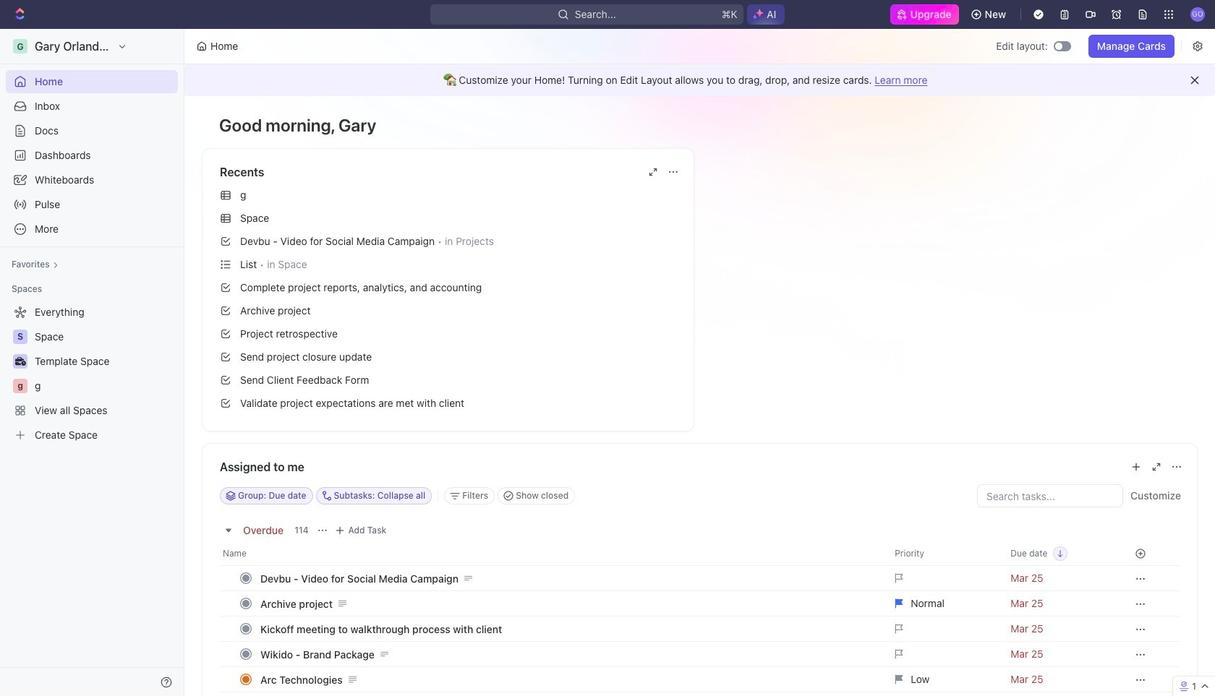 Task type: vqa. For each thing, say whether or not it's contained in the screenshot.
1
no



Task type: locate. For each thing, give the bounding box(es) containing it.
business time image
[[15, 357, 26, 366]]

space, , element
[[13, 330, 27, 344]]

g, , element
[[13, 379, 27, 393]]

gary orlando's workspace, , element
[[13, 39, 27, 54]]

alert
[[184, 64, 1215, 96]]

sidebar navigation
[[0, 29, 187, 697]]

tree
[[6, 301, 178, 447]]



Task type: describe. For each thing, give the bounding box(es) containing it.
tree inside sidebar navigation
[[6, 301, 178, 447]]

Search tasks... text field
[[978, 485, 1123, 507]]



